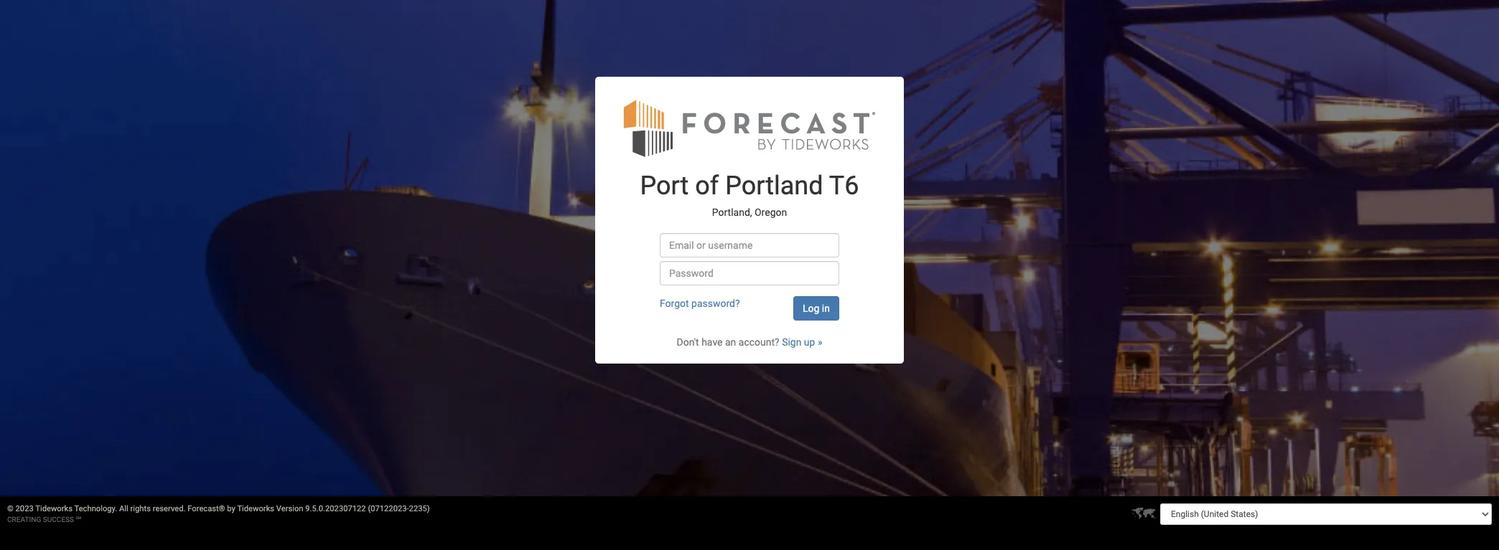 Task type: locate. For each thing, give the bounding box(es) containing it.
(07122023-
[[368, 505, 409, 514]]

don't have an account? sign up »
[[677, 337, 823, 348]]

an
[[725, 337, 736, 348]]

forgot
[[660, 298, 689, 309]]

tideworks
[[35, 505, 73, 514], [237, 505, 274, 514]]

portland,
[[712, 207, 752, 219]]

forgot password? log in
[[660, 298, 830, 314]]

℠
[[76, 516, 81, 524]]

Email or username text field
[[660, 233, 839, 258]]

forecast® by tideworks image
[[624, 98, 875, 158]]

tideworks up success
[[35, 505, 73, 514]]

don't
[[677, 337, 699, 348]]

forgot password? link
[[660, 298, 740, 309]]

Password password field
[[660, 261, 839, 286]]

up
[[804, 337, 815, 348]]

have
[[702, 337, 723, 348]]

tideworks right by at bottom
[[237, 505, 274, 514]]

reserved.
[[153, 505, 186, 514]]

0 horizontal spatial tideworks
[[35, 505, 73, 514]]

1 horizontal spatial tideworks
[[237, 505, 274, 514]]

success
[[43, 516, 74, 524]]



Task type: describe. For each thing, give the bounding box(es) containing it.
port of portland t6 portland, oregon
[[640, 171, 859, 219]]

t6
[[829, 171, 859, 201]]

1 tideworks from the left
[[35, 505, 73, 514]]

account?
[[739, 337, 780, 348]]

9.5.0.202307122
[[305, 505, 366, 514]]

port
[[640, 171, 689, 201]]

by
[[227, 505, 235, 514]]

2023
[[15, 505, 34, 514]]

»
[[818, 337, 823, 348]]

rights
[[130, 505, 151, 514]]

© 2023 tideworks technology. all rights reserved. forecast® by tideworks version 9.5.0.202307122 (07122023-2235) creating success ℠
[[7, 505, 430, 524]]

technology.
[[74, 505, 117, 514]]

2 tideworks from the left
[[237, 505, 274, 514]]

2235)
[[409, 505, 430, 514]]

version
[[276, 505, 303, 514]]

of
[[695, 171, 719, 201]]

in
[[822, 303, 830, 314]]

oregon
[[755, 207, 787, 219]]

©
[[7, 505, 14, 514]]

all
[[119, 505, 128, 514]]

sign
[[782, 337, 802, 348]]

log in button
[[793, 296, 839, 321]]

creating
[[7, 516, 41, 524]]

forecast®
[[188, 505, 225, 514]]

password?
[[692, 298, 740, 309]]

portland
[[725, 171, 823, 201]]

sign up » link
[[782, 337, 823, 348]]

log
[[803, 303, 820, 314]]



Task type: vqa. For each thing, say whether or not it's contained in the screenshot.
as
no



